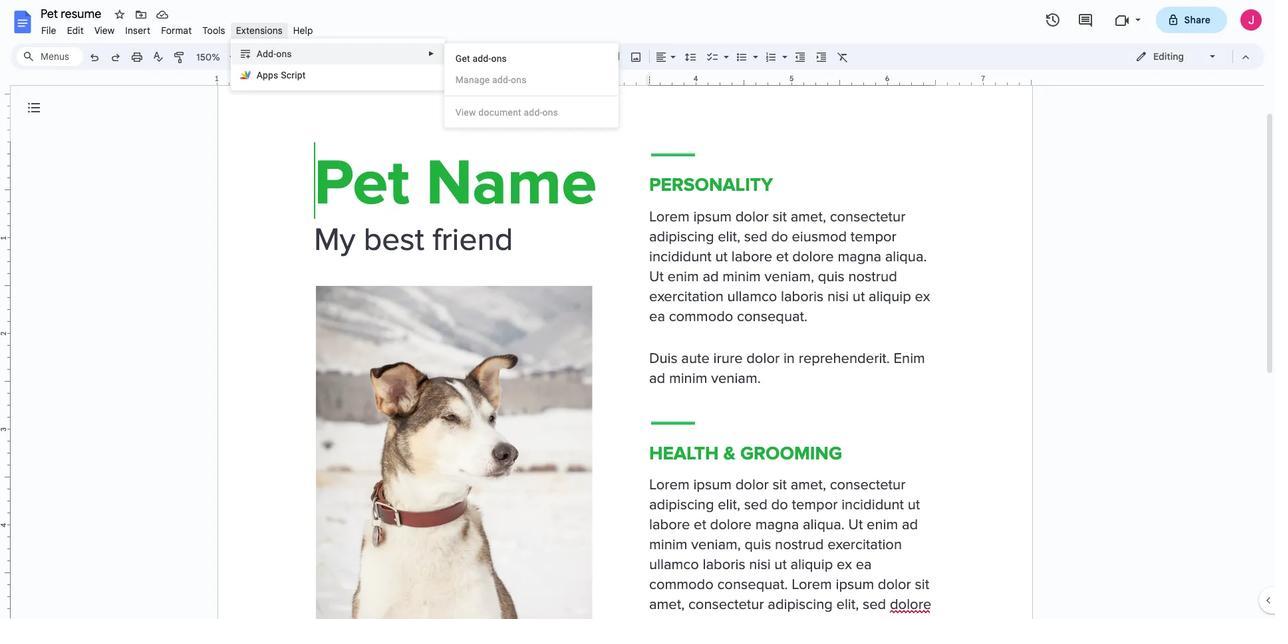 Task type: describe. For each thing, give the bounding box(es) containing it.
edit
[[67, 25, 84, 37]]

share
[[1184, 14, 1211, 26]]

help
[[293, 25, 313, 37]]

add-ons a element
[[257, 49, 296, 59]]

bulleted list menu image
[[750, 48, 758, 53]]

g
[[455, 53, 462, 64]]

top margin image
[[0, 46, 10, 145]]

Zoom field
[[191, 47, 241, 67]]

main toolbar
[[82, 0, 853, 516]]

format
[[161, 25, 192, 37]]

m
[[455, 74, 464, 85]]

format menu item
[[156, 23, 197, 39]]

ons right a
[[542, 107, 558, 118]]

editing button
[[1126, 47, 1227, 67]]

view for view
[[94, 25, 115, 37]]

help menu item
[[288, 23, 318, 39]]

apps script e element
[[257, 70, 310, 80]]

tools
[[202, 25, 225, 37]]

extensions
[[236, 25, 283, 37]]

menu containing a
[[231, 39, 445, 90]]

get add-ons g element
[[455, 53, 511, 64]]

ons up manage add-ons m element
[[491, 53, 507, 64]]

application containing share
[[0, 0, 1275, 619]]

insert menu item
[[120, 23, 156, 39]]

►
[[428, 50, 435, 57]]

anage
[[464, 74, 490, 85]]

m anage add-ons
[[455, 74, 527, 85]]

tools menu item
[[197, 23, 231, 39]]

add- for et
[[473, 53, 491, 64]]

left margin image
[[217, 75, 317, 85]]

file menu item
[[36, 23, 62, 39]]

menu bar inside menu bar banner
[[36, 17, 318, 39]]

et
[[462, 53, 470, 64]]

share button
[[1156, 7, 1227, 33]]



Task type: vqa. For each thing, say whether or not it's contained in the screenshot.
In this presentation
no



Task type: locate. For each thing, give the bounding box(es) containing it.
line & paragraph spacing image
[[683, 47, 698, 66]]

insert image image
[[628, 47, 644, 66]]

g et add-ons
[[455, 53, 507, 64]]

view document add-ons a element
[[455, 107, 562, 118]]

view
[[94, 25, 115, 37], [455, 107, 476, 118]]

ons
[[276, 49, 292, 59], [491, 53, 507, 64], [511, 74, 527, 85], [542, 107, 558, 118]]

a
[[257, 49, 263, 59]]

0 vertical spatial menu item
[[445, 69, 618, 90]]

1
[[215, 74, 219, 83]]

Rename text field
[[36, 5, 109, 21]]

menu bar banner
[[0, 0, 1275, 619]]

menu bar
[[36, 17, 318, 39]]

1 horizontal spatial add-
[[492, 74, 511, 85]]

script
[[281, 70, 306, 80]]

insert
[[125, 25, 150, 37]]

add-
[[473, 53, 491, 64], [492, 74, 511, 85]]

add- right et
[[473, 53, 491, 64]]

add- for anage
[[492, 74, 511, 85]]

file
[[41, 25, 56, 37]]

ons up apps script e element
[[276, 49, 292, 59]]

edit menu item
[[62, 23, 89, 39]]

menu item containing view document
[[445, 102, 618, 123]]

a dd-ons
[[257, 49, 292, 59]]

menu bar containing file
[[36, 17, 318, 39]]

menu containing g
[[444, 43, 618, 128]]

menu
[[231, 39, 445, 90], [444, 43, 618, 128]]

view document a dd-ons
[[455, 107, 558, 118]]

checklist menu image
[[720, 48, 729, 53]]

Star checkbox
[[110, 5, 129, 24]]

1 vertical spatial add-
[[492, 74, 511, 85]]

extensions menu item
[[231, 23, 288, 39]]

1 vertical spatial view
[[455, 107, 476, 118]]

dd- up apps
[[263, 49, 276, 59]]

add- right anage
[[492, 74, 511, 85]]

2 menu item from the top
[[445, 102, 618, 123]]

menu item down manage add-ons m element
[[445, 102, 618, 123]]

1 vertical spatial menu item
[[445, 102, 618, 123]]

application
[[0, 0, 1275, 619]]

apps
[[257, 70, 278, 80]]

0 horizontal spatial add-
[[473, 53, 491, 64]]

0 vertical spatial add-
[[473, 53, 491, 64]]

apps script
[[257, 70, 306, 80]]

manage add-ons m element
[[455, 74, 530, 85]]

right margin image
[[932, 75, 1031, 85]]

0 horizontal spatial view
[[94, 25, 115, 37]]

Menus field
[[17, 47, 83, 66]]

0 horizontal spatial dd-
[[263, 49, 276, 59]]

view down star option
[[94, 25, 115, 37]]

1 horizontal spatial view
[[455, 107, 476, 118]]

dd-
[[263, 49, 276, 59], [529, 107, 542, 118]]

1 horizontal spatial dd-
[[529, 107, 542, 118]]

view menu item
[[89, 23, 120, 39]]

menu item
[[445, 69, 618, 90], [445, 102, 618, 123]]

menu item up a
[[445, 69, 618, 90]]

1 menu item from the top
[[445, 69, 618, 90]]

document
[[478, 107, 521, 118]]

mode and view toolbar
[[1125, 43, 1256, 70]]

view for view document a dd-ons
[[455, 107, 476, 118]]

0 vertical spatial view
[[94, 25, 115, 37]]

1 vertical spatial dd-
[[529, 107, 542, 118]]

ons up a
[[511, 74, 527, 85]]

a
[[524, 107, 529, 118]]

editing
[[1153, 51, 1184, 63]]

dd- right document in the left of the page
[[529, 107, 542, 118]]

Zoom text field
[[193, 48, 225, 67]]

view down m
[[455, 107, 476, 118]]

numbered list menu image
[[779, 48, 788, 53]]

menu item containing m
[[445, 69, 618, 90]]

0 vertical spatial dd-
[[263, 49, 276, 59]]

view inside menu item
[[94, 25, 115, 37]]



